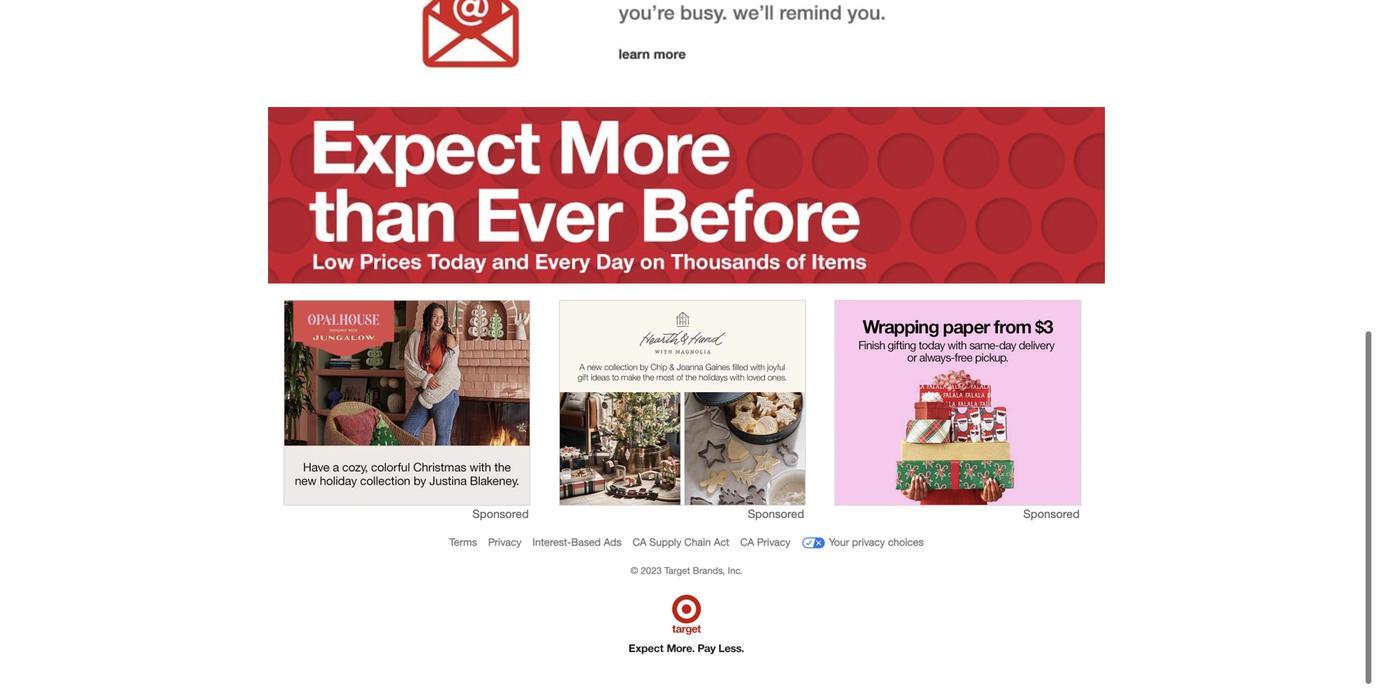 Task type: vqa. For each thing, say whether or not it's contained in the screenshot.
CA related to CA Supply Chain Act
yes



Task type: describe. For each thing, give the bounding box(es) containing it.
your privacy choices link
[[802, 531, 924, 556]]

ca supply chain act
[[633, 536, 730, 549]]

choices
[[888, 536, 924, 549]]

brands,
[[693, 565, 725, 576]]

supply
[[650, 536, 682, 549]]

2 privacy from the left
[[758, 536, 791, 549]]

ca privacy
[[741, 536, 791, 549]]

3 sponsored from the left
[[1024, 507, 1080, 521]]

interest-
[[533, 536, 572, 549]]

terms
[[450, 536, 477, 549]]

privacy link
[[488, 536, 522, 549]]

based
[[572, 536, 601, 549]]

1 advertisement region from the left
[[285, 301, 530, 505]]

act
[[714, 536, 730, 549]]

ca for ca privacy
[[741, 536, 755, 549]]



Task type: locate. For each thing, give the bounding box(es) containing it.
expect more than ever before. low prices today and every day on thousands of items. image
[[268, 107, 1106, 284]]

target
[[665, 565, 691, 576]]

terms link
[[450, 536, 477, 549]]

© 2023 target brands, inc.
[[631, 565, 743, 576]]

interest-based ads
[[533, 536, 622, 549]]

2 horizontal spatial advertisement region
[[836, 301, 1081, 505]]

ca for ca supply chain act
[[633, 536, 647, 549]]

1 horizontal spatial privacy
[[758, 536, 791, 549]]

©
[[631, 565, 639, 576]]

chain
[[685, 536, 711, 549]]

3 advertisement region from the left
[[836, 301, 1081, 505]]

privacy left ccpa icon
[[758, 536, 791, 549]]

ca right the act
[[741, 536, 755, 549]]

2 ca from the left
[[741, 536, 755, 549]]

1 horizontal spatial ca
[[741, 536, 755, 549]]

interest-based ads link
[[533, 536, 622, 549]]

your privacy choices
[[829, 536, 924, 549]]

sponsored
[[473, 507, 529, 521], [748, 507, 805, 521], [1024, 507, 1080, 521]]

your
[[829, 536, 850, 549]]

don't miss these weekly ad deals. you're busy. we'll remind you. sign up now. image
[[261, 0, 1113, 107]]

2023
[[641, 565, 662, 576]]

advertisement region
[[285, 301, 530, 505], [560, 301, 806, 505], [836, 301, 1081, 505]]

1 privacy from the left
[[488, 536, 522, 549]]

1 horizontal spatial sponsored
[[748, 507, 805, 521]]

ads
[[604, 536, 622, 549]]

privacy
[[853, 536, 886, 549]]

2 sponsored from the left
[[748, 507, 805, 521]]

inc.
[[728, 565, 743, 576]]

0 horizontal spatial sponsored
[[473, 507, 529, 521]]

privacy
[[488, 536, 522, 549], [758, 536, 791, 549]]

2 horizontal spatial sponsored
[[1024, 507, 1080, 521]]

ca privacy link
[[741, 536, 791, 549]]

privacy right "terms" link
[[488, 536, 522, 549]]

ca left supply
[[633, 536, 647, 549]]

1 ca from the left
[[633, 536, 647, 549]]

ca supply chain act link
[[633, 536, 730, 549]]

2 advertisement region from the left
[[560, 301, 806, 505]]

0 horizontal spatial advertisement region
[[285, 301, 530, 505]]

ccpa image
[[802, 531, 826, 556]]

0 horizontal spatial privacy
[[488, 536, 522, 549]]

1 horizontal spatial advertisement region
[[560, 301, 806, 505]]

0 horizontal spatial ca
[[633, 536, 647, 549]]

1 sponsored from the left
[[473, 507, 529, 521]]

ca
[[633, 536, 647, 549], [741, 536, 755, 549]]



